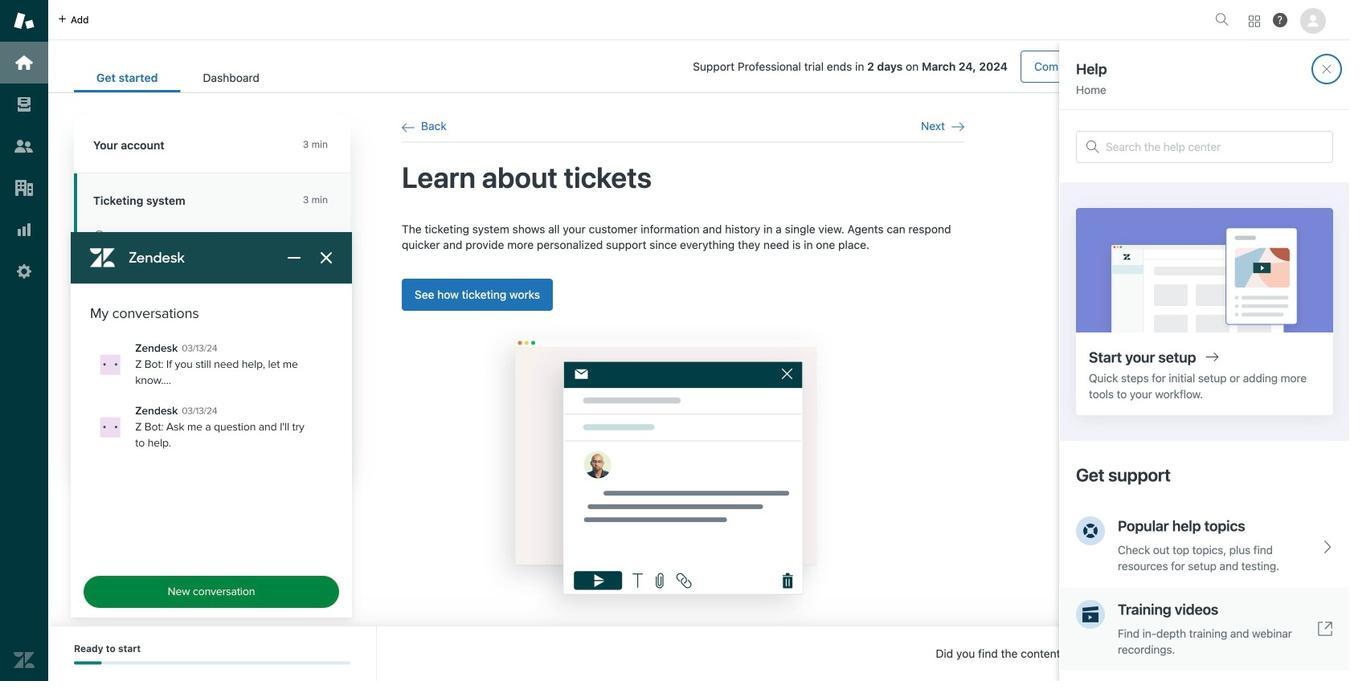 Task type: describe. For each thing, give the bounding box(es) containing it.
1 heading from the top
[[74, 118, 350, 174]]

2 heading from the top
[[74, 297, 350, 352]]

zendesk products image
[[1249, 16, 1260, 27]]

get started image
[[14, 52, 35, 73]]

zendesk image
[[14, 650, 35, 671]]

customers image
[[14, 136, 35, 157]]

4 heading from the top
[[74, 408, 350, 466]]

organizations image
[[14, 178, 35, 199]]



Task type: vqa. For each thing, say whether or not it's contained in the screenshot.
1st heading from the bottom of the page
yes



Task type: locate. For each thing, give the bounding box(es) containing it.
views image
[[14, 94, 35, 115]]

reporting image
[[14, 219, 35, 240]]

main element
[[0, 0, 48, 682]]

March 24, 2024 text field
[[922, 60, 1008, 73]]

admin image
[[14, 261, 35, 282]]

tab
[[180, 63, 282, 92]]

progress bar
[[74, 662, 350, 665]]

get help image
[[1273, 13, 1288, 27]]

tab list
[[74, 63, 282, 92]]

heading
[[74, 118, 350, 174], [74, 297, 350, 352], [74, 352, 350, 408], [74, 408, 350, 466]]

zendesk support image
[[14, 10, 35, 31]]

3 heading from the top
[[74, 352, 350, 408]]



